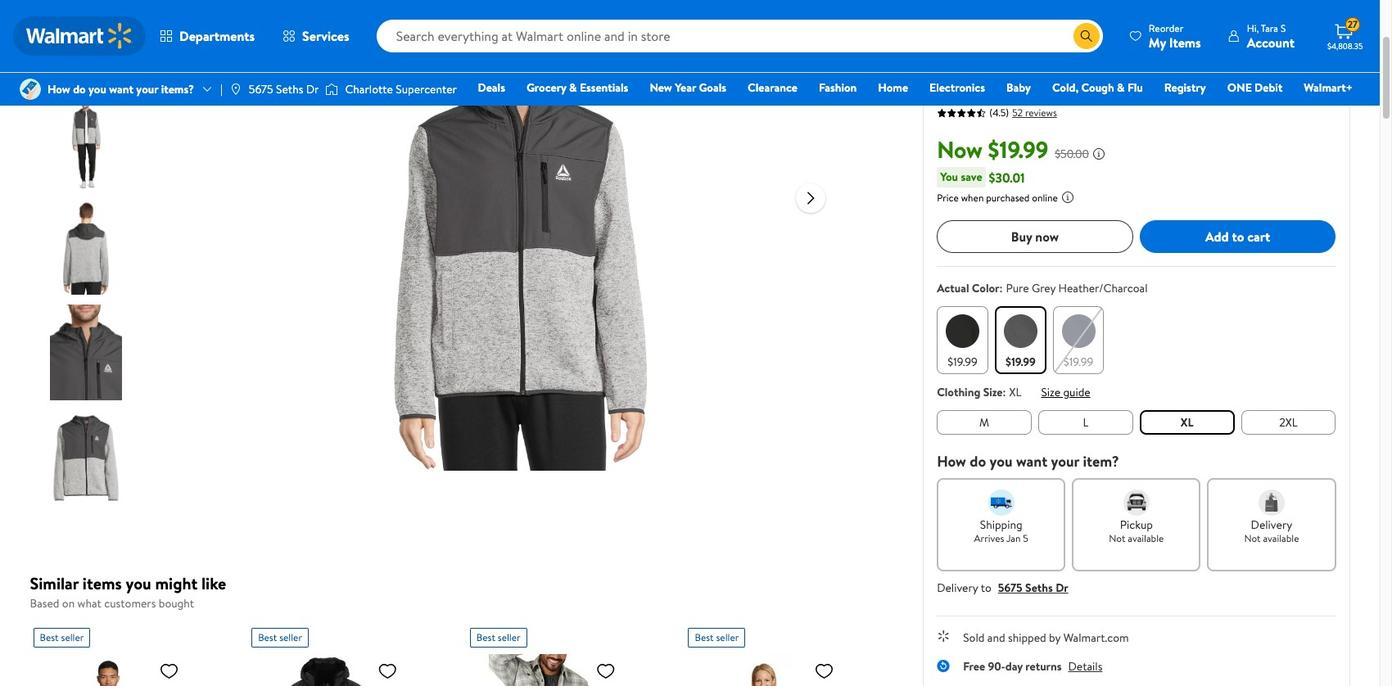 Task type: describe. For each thing, give the bounding box(es) containing it.
your for item?
[[1051, 451, 1080, 472]]

you for how do you want your items?
[[89, 81, 106, 97]]

hooded
[[1041, 54, 1098, 76]]

what
[[77, 596, 101, 612]]

shipped
[[1008, 630, 1047, 646]]

returns
[[1026, 659, 1062, 675]]

cold, cough & flu
[[1053, 79, 1143, 96]]

reorder my items
[[1149, 21, 1202, 51]]

add to favorites list, mens sherpa-lined hooded puffer jacket (sizes, s to 2xl) image
[[378, 661, 397, 681]]

size guide
[[1042, 384, 1091, 401]]

by
[[1050, 630, 1061, 646]]

intent image for pickup image
[[1124, 490, 1150, 516]]

add to favorites list, time and tru women's chevron midweight puffer jacket, sizes xs-3x image
[[815, 661, 834, 681]]

best up reebok
[[944, 9, 963, 23]]

tara
[[1261, 21, 1279, 35]]

bought
[[159, 596, 194, 612]]

arrives
[[975, 532, 1005, 546]]

now
[[1036, 228, 1059, 246]]

departments
[[179, 27, 255, 45]]

0 horizontal spatial dr
[[306, 81, 319, 97]]

jacket,
[[1213, 54, 1263, 76]]

1 product group from the left
[[33, 621, 216, 687]]

best seller for 4th product 'group' from left
[[695, 630, 739, 644]]

buy now button
[[937, 220, 1134, 253]]

clearance
[[748, 79, 798, 96]]

intent image for delivery image
[[1259, 490, 1285, 516]]

& inside "link"
[[569, 79, 577, 96]]

one
[[1228, 79, 1252, 96]]

how do you want your items?
[[48, 81, 194, 97]]

reebok men's hooded sweater fleece jacket, sizes m-2xl image
[[259, 0, 783, 471]]

similar
[[30, 573, 79, 595]]

you
[[941, 169, 959, 185]]

buy now
[[1012, 228, 1059, 246]]

1 vertical spatial seths
[[1026, 580, 1053, 596]]

you for similar items you might like based on what customers bought
[[126, 573, 151, 595]]

wrangler men's long sleeve heavyweight shirt image
[[470, 654, 622, 687]]

reebok men's hooded sweater fleece jacket, sizes m-2xl - image 1 of 5 image
[[38, 0, 134, 84]]

xl inside button
[[1181, 415, 1194, 431]]

best seller for third product 'group' from right
[[258, 630, 302, 644]]

$4,808.35
[[1328, 40, 1364, 52]]

registry
[[1165, 79, 1207, 96]]

best seller for fourth product 'group' from right
[[40, 630, 84, 644]]

52
[[1013, 105, 1023, 119]]

3 $19.99 button from the left
[[1053, 306, 1105, 374]]

best for 4th product 'group' from left
[[695, 630, 714, 644]]

not for pickup
[[1110, 532, 1126, 546]]

delivery for not
[[1251, 517, 1293, 533]]

customers
[[104, 596, 156, 612]]

men's
[[995, 54, 1037, 76]]

time and tru women's chevron midweight puffer jacket, sizes xs-3x image
[[689, 654, 841, 687]]

sold and shipped by walmart.com
[[964, 630, 1129, 646]]

essentials
[[580, 79, 629, 96]]

price
[[1047, 9, 1069, 23]]

seller for second product 'group' from right
[[498, 630, 521, 644]]

add to cart button
[[1140, 220, 1337, 253]]

items
[[1170, 33, 1202, 51]]

want for item?
[[1017, 451, 1048, 472]]

clothing size : xl
[[937, 384, 1022, 401]]

best for third product 'group' from right
[[258, 630, 277, 644]]

90-
[[988, 659, 1006, 675]]

$19.99 up $30.01
[[988, 134, 1049, 165]]

how do you want your item?
[[937, 451, 1120, 472]]

l button
[[1039, 410, 1134, 435]]

baby
[[1007, 79, 1031, 96]]

reorder
[[1149, 21, 1184, 35]]

home
[[879, 79, 909, 96]]

seller for third product 'group' from right
[[279, 630, 302, 644]]

0 horizontal spatial seths
[[276, 81, 303, 97]]

m button
[[937, 410, 1032, 435]]

flu
[[1128, 79, 1143, 96]]

5675 seths dr
[[249, 81, 319, 97]]

available for delivery
[[1264, 532, 1300, 546]]

electronics
[[930, 79, 986, 96]]

home link
[[871, 79, 916, 97]]

details
[[1069, 659, 1103, 675]]

one debit link
[[1220, 79, 1291, 97]]

legal information image
[[1062, 191, 1075, 204]]

jan
[[1007, 532, 1021, 546]]

s
[[1281, 21, 1286, 35]]

reebok men's hooded sweater fleece jacket, sizes m- 2xl
[[937, 54, 1326, 101]]

items
[[83, 573, 122, 595]]

new
[[650, 79, 672, 96]]

on
[[62, 596, 75, 612]]

now
[[937, 134, 983, 165]]

price when purchased online
[[937, 191, 1058, 205]]

best for second product 'group' from right
[[477, 630, 496, 644]]

cart
[[1248, 228, 1271, 246]]

3 product group from the left
[[470, 621, 653, 687]]

5
[[1023, 532, 1029, 546]]

seller left reduced
[[965, 9, 988, 23]]

cold,
[[1053, 79, 1079, 96]]

color
[[972, 280, 1000, 297]]

reviews
[[1026, 105, 1057, 119]]

search icon image
[[1080, 29, 1094, 43]]

grocery
[[527, 79, 567, 96]]

items?
[[161, 81, 194, 97]]

pickup
[[1120, 517, 1153, 533]]

walmart+ link
[[1297, 79, 1361, 97]]

might
[[155, 573, 198, 595]]

reduced
[[1008, 9, 1045, 23]]

purchased
[[987, 191, 1030, 205]]



Task type: locate. For each thing, give the bounding box(es) containing it.
0 vertical spatial delivery
[[1251, 517, 1293, 533]]

reebok men's hooded sweater fleece jacket, sizes m-2xl - image 3 of 5 image
[[38, 199, 134, 295]]

actual color list
[[934, 303, 1340, 378]]

1 horizontal spatial 2xl
[[1280, 415, 1298, 431]]

how
[[48, 81, 70, 97], [937, 451, 967, 472]]

do for how do you want your items?
[[73, 81, 86, 97]]

charlotte supercenter
[[345, 81, 457, 97]]

pure
[[1006, 280, 1029, 297]]

2xl
[[937, 79, 965, 101], [1280, 415, 1298, 431]]

seller for fourth product 'group' from right
[[61, 630, 84, 644]]

best seller up wrangler men's long sleeve heavyweight shirt image
[[477, 630, 521, 644]]

0 horizontal spatial xl
[[1010, 384, 1022, 401]]

free 90-day returns details
[[964, 659, 1103, 675]]

reebok
[[937, 54, 991, 76]]

guide
[[1064, 384, 1091, 401]]

2 horizontal spatial you
[[990, 451, 1013, 472]]

to
[[1233, 228, 1245, 246], [981, 580, 992, 596]]

1 horizontal spatial delivery
[[1251, 517, 1293, 533]]

add to favorites list, wrangler men's long sleeve heavyweight shirt image
[[596, 661, 616, 681]]

0 horizontal spatial delivery
[[937, 580, 979, 596]]

0 vertical spatial :
[[1000, 280, 1003, 297]]

1 vertical spatial 2xl
[[1280, 415, 1298, 431]]

2xl inside reebok men's hooded sweater fleece jacket, sizes m- 2xl
[[937, 79, 965, 101]]

 image right |
[[229, 83, 242, 96]]

details button
[[1069, 659, 1103, 675]]

$19.99 for 3rd $19.99 button
[[1064, 354, 1094, 370]]

 image down walmart image
[[20, 79, 41, 100]]

actual
[[937, 280, 970, 297]]

 image
[[326, 81, 339, 97]]

save
[[961, 169, 983, 185]]

0 vertical spatial want
[[109, 81, 134, 97]]

dr down services dropdown button
[[306, 81, 319, 97]]

m
[[980, 415, 990, 431]]

reduced price
[[1008, 9, 1069, 23]]

|
[[220, 81, 223, 97]]

like
[[202, 573, 226, 595]]

you up the intent image for shipping
[[990, 451, 1013, 472]]

0 vertical spatial 5675
[[249, 81, 273, 97]]

clothing
[[937, 384, 981, 401]]

5675 seths dr button
[[998, 580, 1069, 596]]

1 horizontal spatial not
[[1245, 532, 1261, 546]]

1 vertical spatial want
[[1017, 451, 1048, 472]]

product group
[[33, 621, 216, 687], [252, 621, 434, 687], [470, 621, 653, 687], [689, 621, 871, 687]]

5675 right |
[[249, 81, 273, 97]]

clearance link
[[741, 79, 805, 97]]

clothing size list
[[934, 407, 1340, 438]]

5675 down the jan
[[998, 580, 1023, 596]]

2 & from the left
[[1118, 79, 1125, 96]]

2 $19.99 button from the left
[[995, 306, 1047, 374]]

best seller up mens sherpa-lined hooded puffer jacket (sizes, s to 2xl) image on the left bottom of page
[[258, 630, 302, 644]]

: for color
[[1000, 280, 1003, 297]]

0 horizontal spatial  image
[[20, 79, 41, 100]]

when
[[962, 191, 984, 205]]

delivery
[[1251, 517, 1293, 533], [937, 580, 979, 596]]

$19.99
[[988, 134, 1049, 165], [948, 354, 978, 370], [1006, 354, 1036, 370], [1064, 354, 1094, 370]]

want down m button
[[1017, 451, 1048, 472]]

seller for 4th product 'group' from left
[[716, 630, 739, 644]]

available for pickup
[[1128, 532, 1164, 546]]

you for how do you want your item?
[[990, 451, 1013, 472]]

not for delivery
[[1245, 532, 1261, 546]]

1 vertical spatial xl
[[1181, 415, 1194, 431]]

0 horizontal spatial &
[[569, 79, 577, 96]]

delivery down intent image for delivery
[[1251, 517, 1293, 533]]

: for size
[[1003, 384, 1006, 401]]

0 vertical spatial seths
[[276, 81, 303, 97]]

$50.00
[[1055, 146, 1090, 162]]

buy
[[1012, 228, 1033, 246]]

supercenter
[[396, 81, 457, 97]]

delivery for to
[[937, 580, 979, 596]]

: left pure
[[1000, 280, 1003, 297]]

size left guide
[[1042, 384, 1061, 401]]

departments button
[[146, 16, 269, 56]]

actual color : pure grey heather/charcoal
[[937, 280, 1148, 297]]

you save $30.01
[[941, 168, 1025, 186]]

to left cart
[[1233, 228, 1245, 246]]

available inside delivery not available
[[1264, 532, 1300, 546]]

clear search field text image
[[1054, 29, 1067, 42]]

best seller down on
[[40, 630, 84, 644]]

reebok men's 2-in-1 systems jacket with hood, sizes m-2x image
[[33, 654, 186, 687]]

mens sherpa-lined hooded puffer jacket (sizes, s to 2xl) image
[[252, 654, 404, 687]]

1 vertical spatial to
[[981, 580, 992, 596]]

0 horizontal spatial you
[[89, 81, 106, 97]]

:
[[1000, 280, 1003, 297], [1003, 384, 1006, 401]]

charlotte
[[345, 81, 393, 97]]

deals link
[[471, 79, 513, 97]]

seths down services dropdown button
[[276, 81, 303, 97]]

1 horizontal spatial your
[[1051, 451, 1080, 472]]

1 horizontal spatial  image
[[229, 83, 242, 96]]

best for fourth product 'group' from right
[[40, 630, 59, 644]]

$19.99 for second $19.99 button from the right
[[1006, 354, 1036, 370]]

year
[[675, 79, 696, 96]]

1 vertical spatial delivery
[[937, 580, 979, 596]]

one debit
[[1228, 79, 1283, 96]]

1 $19.99 button from the left
[[937, 306, 989, 374]]

1 horizontal spatial &
[[1118, 79, 1125, 96]]

0 vertical spatial your
[[136, 81, 158, 97]]

0 horizontal spatial want
[[109, 81, 134, 97]]

your for items?
[[136, 81, 158, 97]]

1 horizontal spatial do
[[970, 451, 987, 472]]

52 reviews link
[[1009, 105, 1057, 119]]

best seller up reebok
[[944, 9, 988, 23]]

your left item?
[[1051, 451, 1080, 472]]

to for add
[[1233, 228, 1245, 246]]

l
[[1083, 415, 1089, 431]]

1 horizontal spatial to
[[1233, 228, 1245, 246]]

0 horizontal spatial 2xl
[[937, 79, 965, 101]]

available inside "pickup not available"
[[1128, 532, 1164, 546]]

fleece
[[1163, 54, 1209, 76]]

2 horizontal spatial $19.99 button
[[1053, 306, 1105, 374]]

0 horizontal spatial size
[[984, 384, 1003, 401]]

1 horizontal spatial you
[[126, 573, 151, 595]]

0 horizontal spatial not
[[1110, 532, 1126, 546]]

add
[[1206, 228, 1229, 246]]

do
[[73, 81, 86, 97], [970, 451, 987, 472]]

2 not from the left
[[1245, 532, 1261, 546]]

you up customers
[[126, 573, 151, 595]]

best up time and tru women's chevron midweight puffer jacket, sizes xs-3x image
[[695, 630, 714, 644]]

best seller up time and tru women's chevron midweight puffer jacket, sizes xs-3x image
[[695, 630, 739, 644]]

1 horizontal spatial how
[[937, 451, 967, 472]]

size up m button
[[984, 384, 1003, 401]]

seller up time and tru women's chevron midweight puffer jacket, sizes xs-3x image
[[716, 630, 739, 644]]

new year goals
[[650, 79, 727, 96]]

delivery up sold
[[937, 580, 979, 596]]

1 & from the left
[[569, 79, 577, 96]]

best up wrangler men's long sleeve heavyweight shirt image
[[477, 630, 496, 644]]

deals
[[478, 79, 505, 96]]

dr up by at right
[[1056, 580, 1069, 596]]

1 vertical spatial :
[[1003, 384, 1006, 401]]

grey
[[1032, 280, 1056, 297]]

1 vertical spatial you
[[990, 451, 1013, 472]]

: up m button
[[1003, 384, 1006, 401]]

xl button
[[1140, 410, 1235, 435]]

shipping arrives jan 5
[[975, 517, 1029, 546]]

1 horizontal spatial want
[[1017, 451, 1048, 472]]

1 vertical spatial dr
[[1056, 580, 1069, 596]]

reebok men's hooded sweater fleece jacket, sizes m-2xl - image 5 of 5 image
[[38, 410, 134, 506]]

0 vertical spatial 2xl
[[937, 79, 965, 101]]

size
[[984, 384, 1003, 401], [1042, 384, 1061, 401]]

1 horizontal spatial xl
[[1181, 415, 1194, 431]]

0 vertical spatial you
[[89, 81, 106, 97]]

1 vertical spatial 5675
[[998, 580, 1023, 596]]

day
[[1006, 659, 1023, 675]]

seller down on
[[61, 630, 84, 644]]

1 horizontal spatial available
[[1264, 532, 1300, 546]]

add to favorites list, reebok men's 2-in-1 systems jacket with hood, sizes m-2x image
[[159, 661, 179, 681]]

$19.99 button up clothing
[[937, 306, 989, 374]]

not down intent image for delivery
[[1245, 532, 1261, 546]]

2xl button
[[1242, 410, 1337, 435]]

your left items?
[[136, 81, 158, 97]]

item?
[[1083, 451, 1120, 472]]

& right 'grocery'
[[569, 79, 577, 96]]

0 vertical spatial how
[[48, 81, 70, 97]]

your
[[136, 81, 158, 97], [1051, 451, 1080, 472]]

to left '5675 seths dr' 'button'
[[981, 580, 992, 596]]

0 horizontal spatial do
[[73, 81, 86, 97]]

sold
[[964, 630, 985, 646]]

available down intent image for delivery
[[1264, 532, 1300, 546]]

my
[[1149, 33, 1167, 51]]

m-
[[1305, 54, 1326, 76]]

now $19.99
[[937, 134, 1049, 165]]

delivery to 5675 seths dr
[[937, 580, 1069, 596]]

1 not from the left
[[1110, 532, 1126, 546]]

& left the flu
[[1118, 79, 1125, 96]]

Walmart Site-Wide search field
[[377, 20, 1103, 52]]

best seller for second product 'group' from right
[[477, 630, 521, 644]]

best up mens sherpa-lined hooded puffer jacket (sizes, s to 2xl) image on the left bottom of page
[[258, 630, 277, 644]]

debit
[[1255, 79, 1283, 96]]

$19.99 up clothing
[[948, 354, 978, 370]]

$19.99 button
[[937, 306, 989, 374], [995, 306, 1047, 374], [1053, 306, 1105, 374]]

not inside delivery not available
[[1245, 532, 1261, 546]]

0 horizontal spatial to
[[981, 580, 992, 596]]

available down intent image for pickup
[[1128, 532, 1164, 546]]

pickup not available
[[1110, 517, 1164, 546]]

how for how do you want your items?
[[48, 81, 70, 97]]

0 vertical spatial to
[[1233, 228, 1245, 246]]

1 horizontal spatial 5675
[[998, 580, 1023, 596]]

fashion
[[819, 79, 857, 96]]

goals
[[699, 79, 727, 96]]

size guide button
[[1042, 384, 1091, 401]]

do down m
[[970, 451, 987, 472]]

 image for 5675
[[229, 83, 242, 96]]

1 horizontal spatial dr
[[1056, 580, 1069, 596]]

Search search field
[[377, 20, 1103, 52]]

how down walmart image
[[48, 81, 70, 97]]

reebok men's hooded sweater fleece jacket, sizes m-2xl - image 4 of 5 image
[[38, 305, 134, 401]]

xl
[[1010, 384, 1022, 401], [1181, 415, 1194, 431]]

1 vertical spatial how
[[937, 451, 967, 472]]

not inside "pickup not available"
[[1110, 532, 1126, 546]]

you down walmart image
[[89, 81, 106, 97]]

you inside similar items you might like based on what customers bought
[[126, 573, 151, 595]]

online
[[1032, 191, 1058, 205]]

how for how do you want your item?
[[937, 451, 967, 472]]

$19.99 up clothing size : xl
[[1006, 354, 1036, 370]]

new year goals link
[[643, 79, 734, 97]]

best down based
[[40, 630, 59, 644]]

0 horizontal spatial how
[[48, 81, 70, 97]]

want for items?
[[109, 81, 134, 97]]

1 horizontal spatial $19.99 button
[[995, 306, 1047, 374]]

not down intent image for pickup
[[1110, 532, 1126, 546]]

intent image for shipping image
[[989, 490, 1015, 516]]

0 horizontal spatial your
[[136, 81, 158, 97]]

price
[[937, 191, 959, 205]]

seller
[[965, 9, 988, 23], [61, 630, 84, 644], [279, 630, 302, 644], [498, 630, 521, 644], [716, 630, 739, 644]]

walmart.com
[[1064, 630, 1129, 646]]

services button
[[269, 16, 363, 56]]

not
[[1110, 532, 1126, 546], [1245, 532, 1261, 546]]

0 vertical spatial do
[[73, 81, 86, 97]]

2 available from the left
[[1264, 532, 1300, 546]]

1 available from the left
[[1128, 532, 1164, 546]]

baby link
[[999, 79, 1039, 97]]

fashion link
[[812, 79, 865, 97]]

0 vertical spatial xl
[[1010, 384, 1022, 401]]

4 product group from the left
[[689, 621, 871, 687]]

$19.99 for first $19.99 button from left
[[948, 354, 978, 370]]

grocery & essentials link
[[519, 79, 636, 97]]

to for delivery
[[981, 580, 992, 596]]

 image
[[20, 79, 41, 100], [229, 83, 242, 96]]

seths up sold and shipped by walmart.com
[[1026, 580, 1053, 596]]

reebok men's hooded sweater fleece jacket, sizes m-2xl - image 2 of 5 image
[[38, 93, 134, 189]]

0 horizontal spatial 5675
[[249, 81, 273, 97]]

services
[[302, 27, 350, 45]]

seller up mens sherpa-lined hooded puffer jacket (sizes, s to 2xl) image on the left bottom of page
[[279, 630, 302, 644]]

want left items?
[[109, 81, 134, 97]]

$19.99 up guide
[[1064, 354, 1094, 370]]

 image for how
[[20, 79, 41, 100]]

cold, cough & flu link
[[1045, 79, 1151, 97]]

1 vertical spatial your
[[1051, 451, 1080, 472]]

learn more about strikethrough prices image
[[1093, 147, 1106, 161]]

2 product group from the left
[[252, 621, 434, 687]]

0 horizontal spatial $19.99 button
[[937, 306, 989, 374]]

next media item image
[[801, 188, 821, 208]]

to inside "button"
[[1233, 228, 1245, 246]]

registry link
[[1157, 79, 1214, 97]]

1 size from the left
[[984, 384, 1003, 401]]

2 size from the left
[[1042, 384, 1061, 401]]

0 horizontal spatial available
[[1128, 532, 1164, 546]]

do down walmart image
[[73, 81, 86, 97]]

1 horizontal spatial size
[[1042, 384, 1061, 401]]

seller up wrangler men's long sleeve heavyweight shirt image
[[498, 630, 521, 644]]

1 horizontal spatial seths
[[1026, 580, 1053, 596]]

0 vertical spatial dr
[[306, 81, 319, 97]]

based
[[30, 596, 59, 612]]

1 vertical spatial do
[[970, 451, 987, 472]]

how down m button
[[937, 451, 967, 472]]

similar items you might like based on what customers bought
[[30, 573, 226, 612]]

2xl inside button
[[1280, 415, 1298, 431]]

$19.99 button up guide
[[1053, 306, 1105, 374]]

$19.99 button down pure
[[995, 306, 1047, 374]]

do for how do you want your item?
[[970, 451, 987, 472]]

shipping
[[980, 517, 1023, 533]]

walmart image
[[26, 23, 133, 49]]

2 vertical spatial you
[[126, 573, 151, 595]]

delivery inside delivery not available
[[1251, 517, 1293, 533]]



Task type: vqa. For each thing, say whether or not it's contained in the screenshot.
groceries
no



